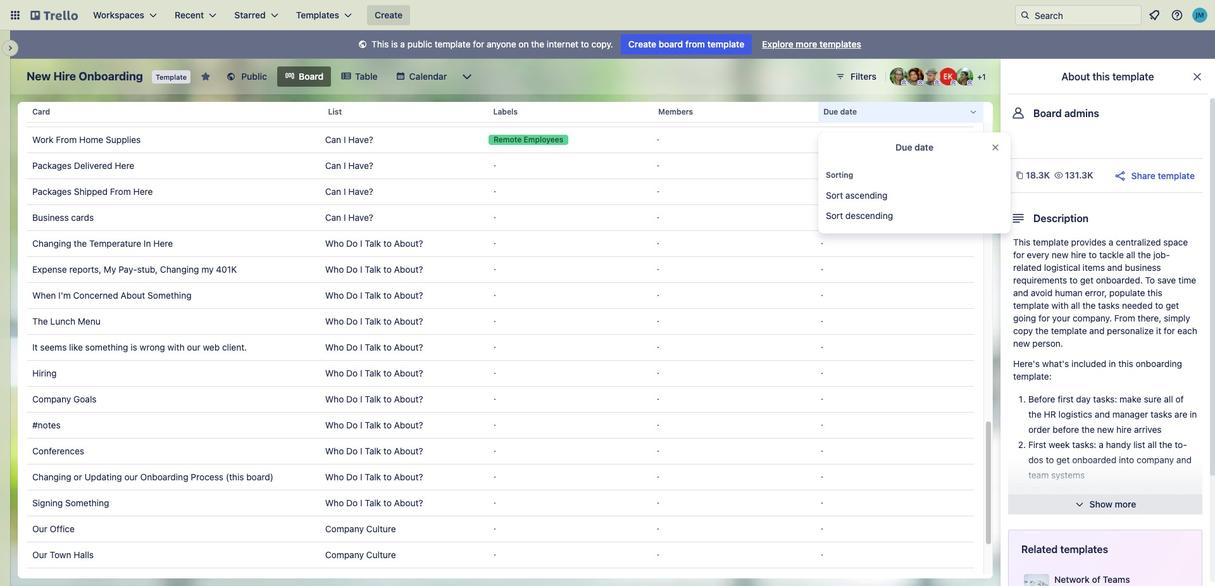 Task type: locate. For each thing, give the bounding box(es) containing it.
sort down sort ascending
[[826, 210, 843, 221]]

the up show more
[[1114, 485, 1127, 496]]

talk for signing something
[[365, 498, 381, 508]]

0 horizontal spatial this
[[372, 39, 389, 49]]

here right in
[[153, 238, 173, 249]]

0 vertical spatial from
[[56, 134, 77, 145]]

a up tackle
[[1109, 237, 1114, 248]]

packages for packages shipped from here
[[32, 186, 72, 197]]

can i have? for from
[[325, 186, 373, 197]]

can for here
[[325, 160, 341, 171]]

3 who do i talk to about? from the top
[[325, 290, 423, 301]]

for left "anyone"
[[473, 39, 484, 49]]

related templates
[[1022, 544, 1109, 555]]

due date down the 'due date' button
[[896, 142, 934, 153]]

9 row from the top
[[27, 308, 974, 335]]

pay-
[[119, 264, 137, 275]]

0 vertical spatial more
[[796, 39, 817, 49]]

changing the temperature in here
[[32, 238, 173, 249]]

0 horizontal spatial in
[[1109, 358, 1116, 369]]

manager
[[1113, 409, 1149, 420]]

labels button
[[488, 97, 653, 127]]

row containing #notes
[[27, 412, 974, 439]]

get
[[1080, 275, 1094, 286], [1166, 300, 1179, 311], [1057, 455, 1070, 465]]

talk for expense reports, my pay-stub, changing my 401k
[[365, 264, 381, 275]]

2 company culture from the top
[[325, 549, 396, 560]]

0 vertical spatial packages
[[32, 160, 72, 171]]

updating
[[85, 472, 122, 482]]

changing down "changing the temperature in here" link
[[160, 264, 199, 275]]

2 who do i talk to about? from the top
[[325, 264, 423, 275]]

who for when i'm concerned about something
[[325, 290, 344, 301]]

1 vertical spatial this
[[1014, 237, 1031, 248]]

due date down filters button
[[824, 107, 857, 116]]

all
[[1127, 249, 1136, 260], [1071, 300, 1080, 311], [1164, 394, 1173, 405], [1148, 439, 1157, 450], [1118, 500, 1127, 511]]

expense reports, my pay-stub, changing my 401k link
[[32, 257, 315, 282]]

tasks inside before first day tasks: make sure all of the hr logistics and manager tasks are in order before the new hire arrives first week tasks: a handy list all the to- dos to get onboarded into company and team systems who's who list: help the newbie orient themselves and learn all about the key people they'll encounter at work
[[1151, 409, 1173, 420]]

1 vertical spatial is
[[131, 342, 137, 353]]

15 row from the top
[[27, 464, 974, 491]]

hire inside this template provides a centralized space for every new hire to tackle all the job- related logistical items and business requirements to get onboarded. to save time and avoid human error, populate this template with all the tasks needed to get going for your company. from there, simply copy the template and personalize it for each new person.
[[1071, 249, 1087, 260]]

changing left or in the left of the page
[[32, 472, 71, 482]]

our right updating
[[124, 472, 138, 482]]

dos
[[1029, 455, 1044, 465]]

4 have? from the top
[[348, 186, 373, 197]]

0 vertical spatial a
[[400, 39, 405, 49]]

star or unstar board image
[[201, 72, 211, 82]]

templates button
[[288, 5, 360, 25]]

7 who do i talk to about? from the top
[[325, 394, 423, 405]]

1 horizontal spatial date
[[915, 142, 934, 153]]

i
[[344, 108, 346, 119], [344, 134, 346, 145], [344, 160, 346, 171], [344, 186, 346, 197], [344, 212, 346, 223], [360, 238, 363, 249], [360, 264, 363, 275], [360, 290, 363, 301], [360, 316, 363, 327], [360, 342, 363, 353], [360, 368, 363, 379], [360, 394, 363, 405], [360, 420, 363, 430], [360, 446, 363, 456], [360, 472, 363, 482], [360, 498, 363, 508]]

0 vertical spatial culture
[[366, 524, 396, 534]]

who for hiring
[[325, 368, 344, 379]]

with right wrong at left
[[167, 342, 185, 353]]

3 talk from the top
[[365, 290, 381, 301]]

8 about? from the top
[[394, 420, 423, 430]]

who do i talk to about? for changing or updating our onboarding process (this board)
[[325, 472, 423, 482]]

1 vertical spatial hire
[[1117, 424, 1132, 435]]

talk for when i'm concerned about something
[[365, 290, 381, 301]]

row containing expense reports, my pay-stub, changing my 401k
[[27, 256, 974, 283]]

1 vertical spatial our
[[32, 549, 47, 560]]

this
[[372, 39, 389, 49], [1014, 237, 1031, 248]]

0 vertical spatial company culture
[[325, 524, 396, 534]]

who for #notes
[[325, 420, 344, 430]]

each
[[1178, 325, 1198, 336]]

do for changing or updating our onboarding process (this board)
[[346, 472, 358, 482]]

2 vertical spatial get
[[1057, 455, 1070, 465]]

tasks: up onboarded
[[1073, 439, 1097, 450]]

9 about? from the top
[[394, 446, 423, 456]]

0 vertical spatial in
[[1109, 358, 1116, 369]]

1 vertical spatial company culture
[[325, 549, 396, 560]]

3 can from the top
[[325, 160, 341, 171]]

2 about? from the top
[[394, 264, 423, 275]]

with up 'your'
[[1052, 300, 1069, 311]]

8 who do i talk to about? from the top
[[325, 420, 423, 430]]

1 horizontal spatial new
[[1052, 249, 1069, 260]]

and down to-
[[1177, 455, 1192, 465]]

8 row from the top
[[27, 282, 974, 309]]

11 who do i talk to about? from the top
[[325, 498, 423, 508]]

who do i talk to about? for changing the temperature in here
[[325, 238, 423, 249]]

templates up filters button
[[820, 39, 862, 49]]

0 vertical spatial changing
[[32, 238, 71, 249]]

about? for signing something
[[394, 498, 423, 508]]

2 horizontal spatial this member is an admin of this workspace. image
[[967, 80, 973, 85]]

1 this member is an admin of this workspace. image from the left
[[918, 80, 924, 85]]

have? for home
[[348, 134, 373, 145]]

1 horizontal spatial this
[[1119, 358, 1134, 369]]

1 horizontal spatial due date
[[896, 142, 934, 153]]

sort inside sort descending button
[[826, 210, 843, 221]]

and
[[1108, 262, 1123, 273], [1014, 287, 1029, 298], [1090, 325, 1105, 336], [1095, 409, 1110, 420], [1177, 455, 1192, 465], [1078, 500, 1093, 511]]

can i have? inside row
[[325, 108, 373, 119]]

who for conferences
[[325, 446, 344, 456]]

5 who do i talk to about? from the top
[[325, 342, 423, 353]]

about? for conferences
[[394, 446, 423, 456]]

sort for sort ascending
[[826, 190, 843, 201]]

0 vertical spatial with
[[1052, 300, 1069, 311]]

1 this member is an admin of this workspace. image from the left
[[901, 80, 907, 85]]

here down packages delivered here link
[[133, 186, 153, 197]]

row containing changing the temperature in here
[[27, 230, 974, 257]]

1 vertical spatial with
[[167, 342, 185, 353]]

our for our town halls
[[32, 549, 47, 560]]

2 do from the top
[[346, 264, 358, 275]]

person.
[[1033, 338, 1064, 349]]

0 vertical spatial due
[[824, 107, 838, 116]]

1 horizontal spatial create
[[629, 39, 657, 49]]

3 this member is an admin of this workspace. image from the left
[[967, 80, 973, 85]]

1 vertical spatial templates
[[1061, 544, 1109, 555]]

5 talk from the top
[[365, 342, 381, 353]]

company for our town halls
[[325, 549, 364, 560]]

7 row from the top
[[27, 256, 974, 283]]

1 about? from the top
[[394, 238, 423, 249]]

1 vertical spatial from
[[110, 186, 131, 197]]

401k
[[216, 264, 237, 275]]

due date column header
[[819, 97, 984, 127]]

board for board
[[299, 71, 324, 82]]

remote
[[494, 135, 522, 144]]

new down the copy
[[1014, 338, 1030, 349]]

about? for it seems like something is wrong with our web client.
[[394, 342, 423, 353]]

6 row from the top
[[27, 230, 974, 257]]

recent button
[[167, 5, 224, 25]]

space
[[1164, 237, 1188, 248]]

needed
[[1122, 300, 1153, 311]]

18 row from the top
[[27, 542, 974, 568]]

before
[[1029, 394, 1056, 405]]

row containing conferences
[[27, 438, 974, 465]]

a inside before first day tasks: make sure all of the hr logistics and manager tasks are in order before the new hire arrives first week tasks: a handy list all the to- dos to get onboarded into company and team systems who's who list: help the newbie orient themselves and learn all about the key people they'll encounter at work
[[1099, 439, 1104, 450]]

+
[[978, 72, 982, 82]]

6 about? from the top
[[394, 368, 423, 379]]

4 can from the top
[[325, 186, 341, 197]]

11 row from the top
[[27, 360, 974, 387]]

0 vertical spatial date
[[840, 107, 857, 116]]

who do i talk to about? for #notes
[[325, 420, 423, 430]]

the left key
[[1155, 500, 1169, 511]]

1 vertical spatial something
[[65, 498, 109, 508]]

web
[[203, 342, 220, 353]]

0 horizontal spatial due date
[[824, 107, 857, 116]]

7 talk from the top
[[365, 394, 381, 405]]

who for expense reports, my pay-stub, changing my 401k
[[325, 264, 344, 275]]

row containing packages delivered here
[[27, 153, 974, 179]]

10 do from the top
[[346, 472, 358, 482]]

3 do from the top
[[346, 290, 358, 301]]

0 horizontal spatial board
[[299, 71, 324, 82]]

templates up network of teams
[[1061, 544, 1109, 555]]

row containing business cards
[[27, 204, 974, 231]]

menu
[[78, 316, 101, 327]]

this right sm icon on the top left of page
[[372, 39, 389, 49]]

in inside before first day tasks: make sure all of the hr logistics and manager tasks are in order before the new hire arrives first week tasks: a handy list all the to- dos to get onboarded into company and team systems who's who list: help the newbie orient themselves and learn all about the key people they'll encounter at work
[[1190, 409, 1197, 420]]

0 vertical spatial templates
[[820, 39, 862, 49]]

1 vertical spatial tasks
[[1151, 409, 1173, 420]]

to
[[581, 39, 589, 49], [384, 238, 392, 249], [1089, 249, 1097, 260], [384, 264, 392, 275], [1070, 275, 1078, 286], [384, 290, 392, 301], [1155, 300, 1164, 311], [384, 316, 392, 327], [384, 342, 392, 353], [384, 368, 392, 379], [384, 394, 392, 405], [384, 420, 392, 430], [384, 446, 392, 456], [1046, 455, 1054, 465], [384, 472, 392, 482], [384, 498, 392, 508]]

1 vertical spatial packages
[[32, 186, 72, 197]]

talk for the lunch menu
[[365, 316, 381, 327]]

who do i talk to about? for expense reports, my pay-stub, changing my 401k
[[325, 264, 423, 275]]

sort
[[826, 190, 843, 201], [826, 210, 843, 221]]

when
[[32, 290, 56, 301]]

and down tackle
[[1108, 262, 1123, 273]]

sort down sorting
[[826, 190, 843, 201]]

who do i talk to about? for the lunch menu
[[325, 316, 423, 327]]

1 vertical spatial onboarding
[[140, 472, 188, 482]]

about? for #notes
[[394, 420, 423, 430]]

about? for company goals
[[394, 394, 423, 405]]

3 can i have? from the top
[[325, 160, 373, 171]]

1 our from the top
[[32, 524, 47, 534]]

due date
[[824, 107, 857, 116], [896, 142, 934, 153]]

+ 1
[[978, 72, 986, 82]]

onboarding inside text field
[[79, 70, 143, 83]]

primary element
[[0, 0, 1215, 30]]

17 row from the top
[[27, 516, 974, 543]]

a left public
[[400, 39, 405, 49]]

tasks: right day
[[1093, 394, 1118, 405]]

the left hr
[[1029, 409, 1042, 420]]

talk for changing or updating our onboarding process (this board)
[[365, 472, 381, 482]]

who for changing the temperature in here
[[325, 238, 344, 249]]

2 vertical spatial a
[[1099, 439, 1104, 450]]

1 row from the top
[[27, 97, 984, 127]]

get up simply
[[1166, 300, 1179, 311]]

culture for our town halls
[[366, 549, 396, 560]]

2 horizontal spatial a
[[1109, 237, 1114, 248]]

team
[[1029, 470, 1049, 480]]

2 vertical spatial company
[[325, 549, 364, 560]]

new up handy
[[1098, 424, 1114, 435]]

list:
[[1078, 485, 1092, 496]]

have? for here
[[348, 160, 373, 171]]

who for the lunch menu
[[325, 316, 344, 327]]

4 about? from the top
[[394, 316, 423, 327]]

themselves
[[1029, 500, 1075, 511]]

0 horizontal spatial is
[[131, 342, 137, 353]]

workspaces
[[93, 9, 144, 20]]

0 vertical spatial new
[[1052, 249, 1069, 260]]

0 horizontal spatial new
[[1014, 338, 1030, 349]]

12 row from the top
[[27, 386, 974, 413]]

11 do from the top
[[346, 498, 358, 508]]

5 row from the top
[[27, 204, 974, 231]]

0 horizontal spatial due
[[824, 107, 838, 116]]

from up personalize
[[1115, 313, 1136, 323]]

2 vertical spatial changing
[[32, 472, 71, 482]]

1 vertical spatial a
[[1109, 237, 1114, 248]]

1 vertical spatial changing
[[160, 264, 199, 275]]

1 horizontal spatial about
[[1062, 71, 1090, 82]]

of inside before first day tasks: make sure all of the hr logistics and manager tasks are in order before the new hire arrives first week tasks: a handy list all the to- dos to get onboarded into company and team systems who's who list: help the newbie orient themselves and learn all about the key people they'll encounter at work
[[1176, 394, 1184, 405]]

0 horizontal spatial something
[[65, 498, 109, 508]]

3 row from the top
[[27, 153, 974, 179]]

0 vertical spatial company
[[32, 394, 71, 405]]

sort descending button
[[819, 206, 1011, 226]]

1 horizontal spatial templates
[[1061, 544, 1109, 555]]

this up every
[[1014, 237, 1031, 248]]

13 row from the top
[[27, 412, 974, 439]]

row containing when i'm concerned about something
[[27, 282, 974, 309]]

4 talk from the top
[[365, 316, 381, 327]]

0 vertical spatial about
[[1062, 71, 1090, 82]]

have? for from
[[348, 186, 373, 197]]

1 can i have? from the top
[[325, 108, 373, 119]]

board for board admins
[[1034, 108, 1062, 119]]

1 vertical spatial about
[[121, 290, 145, 301]]

table
[[18, 97, 993, 586]]

new
[[1052, 249, 1069, 260], [1014, 338, 1030, 349], [1098, 424, 1114, 435]]

1 have? from the top
[[348, 108, 373, 119]]

10 row from the top
[[27, 334, 974, 361]]

with inside this template provides a centralized space for every new hire to tackle all the job- related logistical items and business requirements to get onboarded. to save time and avoid human error, populate this template with all the tasks needed to get going for your company. from there, simply copy the template and personalize it for each new person.
[[1052, 300, 1069, 311]]

all right learn
[[1118, 500, 1127, 511]]

0 horizontal spatial from
[[56, 134, 77, 145]]

from right work
[[56, 134, 77, 145]]

2 this member is an admin of this workspace. image from the left
[[951, 80, 957, 85]]

5 about? from the top
[[394, 342, 423, 353]]

sort for sort descending
[[826, 210, 843, 221]]

1 sort from the top
[[826, 190, 843, 201]]

2 culture from the top
[[366, 549, 396, 560]]

who for company goals
[[325, 394, 344, 405]]

this member is an admin of this workspace. image right amy freiderson (amyfreiderson) icon
[[918, 80, 924, 85]]

more up at
[[1115, 499, 1137, 510]]

0 horizontal spatial create
[[375, 9, 403, 20]]

our inside our office link
[[32, 524, 47, 534]]

0 horizontal spatial this member is an admin of this workspace. image
[[918, 80, 924, 85]]

this member is an admin of this workspace. image left the "+"
[[967, 80, 973, 85]]

1 horizontal spatial get
[[1080, 275, 1094, 286]]

1 packages from the top
[[32, 160, 72, 171]]

week
[[1049, 439, 1070, 450]]

8 do from the top
[[346, 420, 358, 430]]

10 who do i talk to about? from the top
[[325, 472, 423, 482]]

1 horizontal spatial of
[[1176, 394, 1184, 405]]

18.3k
[[1026, 170, 1050, 180]]

our inside our town halls link
[[32, 549, 47, 560]]

signing
[[32, 498, 63, 508]]

color: green, title: "remote employees" element
[[489, 135, 569, 145]]

it seems like something is wrong with our web client.
[[32, 342, 247, 353]]

about
[[1062, 71, 1090, 82], [121, 290, 145, 301]]

0 horizontal spatial date
[[840, 107, 857, 116]]

create board from template
[[629, 39, 745, 49]]

expense
[[32, 264, 67, 275]]

1 horizontal spatial from
[[110, 186, 131, 197]]

16 row from the top
[[27, 490, 974, 517]]

template inside button
[[1158, 170, 1195, 181]]

2 this member is an admin of this workspace. image from the left
[[934, 80, 940, 85]]

a
[[400, 39, 405, 49], [1109, 237, 1114, 248], [1099, 439, 1104, 450]]

8 talk from the top
[[365, 420, 381, 430]]

14 row from the top
[[27, 438, 974, 465]]

2 row from the top
[[27, 127, 974, 153]]

all down centralized
[[1127, 249, 1136, 260]]

row
[[27, 97, 984, 127], [27, 127, 974, 153], [27, 153, 974, 179], [27, 179, 974, 205], [27, 204, 974, 231], [27, 230, 974, 257], [27, 256, 974, 283], [27, 282, 974, 309], [27, 308, 974, 335], [27, 334, 974, 361], [27, 360, 974, 387], [27, 386, 974, 413], [27, 412, 974, 439], [27, 438, 974, 465], [27, 464, 974, 491], [27, 490, 974, 517], [27, 516, 974, 543], [27, 542, 974, 568], [27, 568, 974, 586]]

company
[[1137, 455, 1174, 465]]

the
[[531, 39, 545, 49], [74, 238, 87, 249], [1138, 249, 1151, 260], [1083, 300, 1096, 311], [1036, 325, 1049, 336], [1029, 409, 1042, 420], [1082, 424, 1095, 435], [1160, 439, 1173, 450], [1114, 485, 1127, 496], [1155, 500, 1169, 511]]

due down filters button
[[824, 107, 838, 116]]

onboarding down conferences link at the left of page
[[140, 472, 188, 482]]

9 talk from the top
[[365, 446, 381, 456]]

6 who do i talk to about? from the top
[[325, 368, 423, 379]]

Search field
[[1031, 6, 1141, 25]]

1 horizontal spatial more
[[1115, 499, 1137, 510]]

5 can i have? from the top
[[325, 212, 373, 223]]

my
[[104, 264, 116, 275]]

save
[[1158, 275, 1176, 286]]

2 talk from the top
[[365, 264, 381, 275]]

1 vertical spatial create
[[629, 39, 657, 49]]

0 vertical spatial is
[[391, 39, 398, 49]]

is left public
[[391, 39, 398, 49]]

company culture for our office
[[325, 524, 396, 534]]

1 vertical spatial due
[[896, 142, 913, 153]]

0 vertical spatial our
[[32, 524, 47, 534]]

about down expense reports, my pay-stub, changing my 401k
[[121, 290, 145, 301]]

1 horizontal spatial tasks
[[1151, 409, 1173, 420]]

this left onboarding
[[1119, 358, 1134, 369]]

something down expense reports, my pay-stub, changing my 401k link
[[148, 290, 192, 301]]

9 do from the top
[[346, 446, 358, 456]]

this inside this template provides a centralized space for every new hire to tackle all the job- related logistical items and business requirements to get onboarded. to save time and avoid human error, populate this template with all the tasks needed to get going for your company. from there, simply copy the template and personalize it for each new person.
[[1014, 237, 1031, 248]]

this is a public template for anyone on the internet to copy.
[[372, 39, 613, 49]]

personalize
[[1107, 325, 1154, 336]]

amy freiderson (amyfreiderson) image
[[890, 68, 908, 85]]

1 horizontal spatial with
[[1052, 300, 1069, 311]]

this member is an admin of this workspace. image left chris temperson (christemperson) image
[[901, 80, 907, 85]]

(this
[[226, 472, 244, 482]]

of
[[1176, 394, 1184, 405], [1092, 574, 1101, 585]]

onboarded
[[1073, 455, 1117, 465]]

filters
[[851, 71, 877, 82]]

6 do from the top
[[346, 368, 358, 379]]

0 vertical spatial this
[[372, 39, 389, 49]]

our left town
[[32, 549, 47, 560]]

related
[[1014, 262, 1042, 273]]

sort inside sort ascending button
[[826, 190, 843, 201]]

chris temperson (christemperson) image
[[923, 68, 941, 85]]

share template
[[1132, 170, 1195, 181]]

our left web
[[187, 342, 201, 353]]

can for from
[[325, 186, 341, 197]]

packages for packages delivered here
[[32, 160, 72, 171]]

here inside 'link'
[[133, 186, 153, 197]]

5 have? from the top
[[348, 212, 373, 223]]

hire down provides on the top of page
[[1071, 249, 1087, 260]]

changing for updating
[[32, 472, 71, 482]]

2 can i have? from the top
[[325, 134, 373, 145]]

talk
[[365, 238, 381, 249], [365, 264, 381, 275], [365, 290, 381, 301], [365, 316, 381, 327], [365, 342, 381, 353], [365, 368, 381, 379], [365, 394, 381, 405], [365, 420, 381, 430], [365, 446, 381, 456], [365, 472, 381, 482], [365, 498, 381, 508]]

this member is an admin of this workspace. image right andre gorte (andregorte) icon
[[934, 80, 940, 85]]

0 vertical spatial onboarding
[[79, 70, 143, 83]]

the up business
[[1138, 249, 1151, 260]]

packages down work
[[32, 160, 72, 171]]

culture for our office
[[366, 524, 396, 534]]

and right the logistics
[[1095, 409, 1110, 420]]

date
[[840, 107, 857, 116], [915, 142, 934, 153]]

tasks down sure
[[1151, 409, 1173, 420]]

10 talk from the top
[[365, 472, 381, 482]]

of up are
[[1176, 394, 1184, 405]]

hire inside before first day tasks: make sure all of the hr logistics and manager tasks are in order before the new hire arrives first week tasks: a handy list all the to- dos to get onboarded into company and team systems who's who list: help the newbie orient themselves and learn all about the key people they'll encounter at work
[[1117, 424, 1132, 435]]

1 talk from the top
[[365, 238, 381, 249]]

date down the 'due date' button
[[915, 142, 934, 153]]

0 horizontal spatial templates
[[820, 39, 862, 49]]

here down supplies
[[115, 160, 134, 171]]

do for expense reports, my pay-stub, changing my 401k
[[346, 264, 358, 275]]

tasks down the error,
[[1098, 300, 1120, 311]]

3 about? from the top
[[394, 290, 423, 301]]

5 do from the top
[[346, 342, 358, 353]]

changing down business
[[32, 238, 71, 249]]

4 who do i talk to about? from the top
[[325, 316, 423, 327]]

in right are
[[1190, 409, 1197, 420]]

4 do from the top
[[346, 316, 358, 327]]

about? for changing the temperature in here
[[394, 238, 423, 249]]

the up company. at the bottom right
[[1083, 300, 1096, 311]]

from right the shipped
[[110, 186, 131, 197]]

hire up handy
[[1117, 424, 1132, 435]]

newbie
[[1130, 485, 1159, 496]]

2 sort from the top
[[826, 210, 843, 221]]

9 who do i talk to about? from the top
[[325, 446, 423, 456]]

packages inside 'link'
[[32, 186, 72, 197]]

1 horizontal spatial this member is an admin of this workspace. image
[[934, 80, 940, 85]]

1 company culture from the top
[[325, 524, 396, 534]]

1 do from the top
[[346, 238, 358, 249]]

is left wrong at left
[[131, 342, 137, 353]]

1 vertical spatial board
[[1034, 108, 1062, 119]]

3 have? from the top
[[348, 160, 373, 171]]

ascending
[[846, 190, 888, 201]]

about? for changing or updating our onboarding process (this board)
[[394, 472, 423, 482]]

from inside 'link'
[[110, 186, 131, 197]]

4 row from the top
[[27, 179, 974, 205]]

in right included
[[1109, 358, 1116, 369]]

10 about? from the top
[[394, 472, 423, 482]]

who do i talk to about? for company goals
[[325, 394, 423, 405]]

avoid
[[1031, 287, 1053, 298]]

who do i talk to about? for hiring
[[325, 368, 423, 379]]

6 talk from the top
[[365, 368, 381, 379]]

due down due date column header
[[896, 142, 913, 153]]

priscilla parjet (priscillaparjet) image
[[956, 68, 974, 85]]

list button
[[323, 97, 488, 127]]

changing
[[32, 238, 71, 249], [160, 264, 199, 275], [32, 472, 71, 482]]

row containing signing something
[[27, 490, 974, 517]]

this member is an admin of this workspace. image
[[901, 80, 907, 85], [951, 80, 957, 85], [967, 80, 973, 85]]

1 vertical spatial in
[[1190, 409, 1197, 420]]

2 packages from the top
[[32, 186, 72, 197]]

7 do from the top
[[346, 394, 358, 405]]

board left admins
[[1034, 108, 1062, 119]]

copy.
[[592, 39, 613, 49]]

copy
[[1014, 325, 1033, 336]]

onboarding right hire at the left of the page
[[79, 70, 143, 83]]

0 vertical spatial sort
[[826, 190, 843, 201]]

packages up business
[[32, 186, 72, 197]]

who do i talk to about?
[[325, 238, 423, 249], [325, 264, 423, 275], [325, 290, 423, 301], [325, 316, 423, 327], [325, 342, 423, 353], [325, 368, 423, 379], [325, 394, 423, 405], [325, 420, 423, 430], [325, 446, 423, 456], [325, 472, 423, 482], [325, 498, 423, 508]]

1 horizontal spatial a
[[1099, 439, 1104, 450]]

this member is an admin of this workspace. image for andre gorte (andregorte) icon
[[918, 80, 924, 85]]

time
[[1179, 275, 1197, 286]]

0 horizontal spatial tasks
[[1098, 300, 1120, 311]]

1 horizontal spatial something
[[148, 290, 192, 301]]

the right the on
[[531, 39, 545, 49]]

packages
[[32, 160, 72, 171], [32, 186, 72, 197]]

labels
[[493, 107, 518, 116]]

0 horizontal spatial about
[[121, 290, 145, 301]]

this member is an admin of this workspace. image
[[918, 80, 924, 85], [934, 80, 940, 85]]

2 can from the top
[[325, 134, 341, 145]]

of left teams
[[1092, 574, 1101, 585]]

who do i talk to about? for when i'm concerned about something
[[325, 290, 423, 301]]

and left avoid
[[1014, 287, 1029, 298]]

this member is an admin of this workspace. image right chris temperson (christemperson) image
[[951, 80, 957, 85]]

wrong
[[140, 342, 165, 353]]

0 vertical spatial hire
[[1071, 249, 1087, 260]]

this down to
[[1148, 287, 1163, 298]]

when i'm concerned about something link
[[32, 283, 315, 308]]

1 vertical spatial here
[[133, 186, 153, 197]]

business cards link
[[32, 205, 315, 230]]

our town halls
[[32, 549, 94, 560]]

date down filters button
[[840, 107, 857, 116]]

1 vertical spatial more
[[1115, 499, 1137, 510]]

about? for the lunch menu
[[394, 316, 423, 327]]

1 vertical spatial company
[[325, 524, 364, 534]]

0 vertical spatial this
[[1093, 71, 1110, 82]]

our left office
[[32, 524, 47, 534]]

0 vertical spatial board
[[299, 71, 324, 82]]

1 who do i talk to about? from the top
[[325, 238, 423, 249]]

1 horizontal spatial in
[[1190, 409, 1197, 420]]

this member is an admin of this workspace. image for priscilla parjet (priscillaparjet) icon
[[967, 80, 973, 85]]

a up onboarded
[[1099, 439, 1104, 450]]

2 vertical spatial new
[[1098, 424, 1114, 435]]

in
[[1109, 358, 1116, 369], [1190, 409, 1197, 420]]

learn
[[1095, 500, 1116, 511]]

company culture for our town halls
[[325, 549, 396, 560]]

and down company. at the bottom right
[[1090, 325, 1105, 336]]

due date button
[[819, 97, 984, 127]]

4 can i have? from the top
[[325, 186, 373, 197]]

more inside button
[[1115, 499, 1137, 510]]

more right explore
[[796, 39, 817, 49]]

about up admins
[[1062, 71, 1090, 82]]

something down or in the left of the page
[[65, 498, 109, 508]]

work
[[1140, 515, 1160, 526]]

new up logistical
[[1052, 249, 1069, 260]]

2 have? from the top
[[348, 134, 373, 145]]

0 horizontal spatial this
[[1093, 71, 1110, 82]]

2 horizontal spatial get
[[1166, 300, 1179, 311]]

5 can from the top
[[325, 212, 341, 223]]

1 vertical spatial due date
[[896, 142, 934, 153]]

create inside button
[[375, 9, 403, 20]]

0 vertical spatial tasks
[[1098, 300, 1120, 311]]

0 horizontal spatial hire
[[1071, 249, 1087, 260]]

seems
[[40, 342, 67, 353]]

the left to-
[[1160, 439, 1173, 450]]

the lunch menu link
[[32, 309, 315, 334]]

0 notifications image
[[1147, 8, 1162, 23]]

can i have? for home
[[325, 134, 373, 145]]

1 culture from the top
[[366, 524, 396, 534]]

7 about? from the top
[[394, 394, 423, 405]]

more for explore
[[796, 39, 817, 49]]

get down week
[[1057, 455, 1070, 465]]

1 vertical spatial this
[[1148, 287, 1163, 298]]

due inside button
[[824, 107, 838, 116]]

this up admins
[[1093, 71, 1110, 82]]

11 about? from the top
[[394, 498, 423, 508]]

2 our from the top
[[32, 549, 47, 560]]

date inside button
[[840, 107, 857, 116]]

for right it
[[1164, 325, 1175, 336]]

calendar
[[409, 71, 447, 82]]

have? inside can i have? row
[[348, 108, 373, 119]]

this inside here's what's included in this onboarding template:
[[1119, 358, 1134, 369]]

0 horizontal spatial more
[[796, 39, 817, 49]]

the up "person."
[[1036, 325, 1049, 336]]

board left table link
[[299, 71, 324, 82]]

11 talk from the top
[[365, 498, 381, 508]]

get down items
[[1080, 275, 1094, 286]]

0 vertical spatial something
[[148, 290, 192, 301]]

search image
[[1020, 10, 1031, 20]]



Task type: describe. For each thing, give the bounding box(es) containing it.
or
[[74, 472, 82, 482]]

templates
[[296, 9, 339, 20]]

work from home supplies
[[32, 134, 141, 145]]

every
[[1027, 249, 1050, 260]]

more for show
[[1115, 499, 1137, 510]]

hiring
[[32, 368, 57, 379]]

who inside before first day tasks: make sure all of the hr logistics and manager tasks are in order before the new hire arrives first week tasks: a handy list all the to- dos to get onboarded into company and team systems who's who list: help the newbie orient themselves and learn all about the key people they'll encounter at work
[[1056, 485, 1075, 496]]

do for it seems like something is wrong with our web client.
[[346, 342, 358, 353]]

business cards
[[32, 212, 94, 223]]

on
[[519, 39, 529, 49]]

customize views image
[[461, 70, 474, 83]]

talk for conferences
[[365, 446, 381, 456]]

board link
[[277, 66, 331, 87]]

can i have? row
[[27, 101, 974, 127]]

row containing it seems like something is wrong with our web client.
[[27, 334, 974, 361]]

0 vertical spatial tasks:
[[1093, 394, 1118, 405]]

remote employees
[[494, 135, 564, 144]]

who's
[[1029, 485, 1054, 496]]

our for our office
[[32, 524, 47, 534]]

about? for expense reports, my pay-stub, changing my 401k
[[394, 264, 423, 275]]

public
[[408, 39, 432, 49]]

for up related on the top right
[[1014, 249, 1025, 260]]

a inside this template provides a centralized space for every new hire to tackle all the job- related logistical items and business requirements to get onboarded. to save time and avoid human error, populate this template with all the tasks needed to get going for your company. from there, simply copy the template and personalize it for each new person.
[[1109, 237, 1114, 248]]

who do i talk to about? for signing something
[[325, 498, 423, 508]]

in inside here's what's included in this onboarding template:
[[1109, 358, 1116, 369]]

from inside this template provides a centralized space for every new hire to tackle all the job- related logistical items and business requirements to get onboarded. to save time and avoid human error, populate this template with all the tasks needed to get going for your company. from there, simply copy the template and personalize it for each new person.
[[1115, 313, 1136, 323]]

table
[[355, 71, 378, 82]]

do for the lunch menu
[[346, 316, 358, 327]]

description
[[1034, 213, 1089, 224]]

logistics
[[1059, 409, 1093, 420]]

this member is an admin of this workspace. image for chris temperson (christemperson) image
[[934, 80, 940, 85]]

tasks inside this template provides a centralized space for every new hire to tackle all the job- related logistical items and business requirements to get onboarded. to save time and avoid human error, populate this template with all the tasks needed to get going for your company. from there, simply copy the template and personalize it for each new person.
[[1098, 300, 1120, 311]]

there,
[[1138, 313, 1162, 323]]

1 vertical spatial date
[[915, 142, 934, 153]]

orient
[[1161, 485, 1185, 496]]

the down cards
[[74, 238, 87, 249]]

conferences link
[[32, 439, 315, 464]]

row containing work from home supplies
[[27, 127, 974, 153]]

template:
[[1014, 371, 1052, 382]]

talk for it seems like something is wrong with our web client.
[[365, 342, 381, 353]]

public button
[[219, 66, 275, 87]]

signing something link
[[32, 491, 315, 516]]

something
[[85, 342, 128, 353]]

our town halls link
[[32, 543, 315, 568]]

all down human
[[1071, 300, 1080, 311]]

our office
[[32, 524, 75, 534]]

0 horizontal spatial a
[[400, 39, 405, 49]]

do for when i'm concerned about something
[[346, 290, 358, 301]]

explore more templates link
[[755, 34, 869, 54]]

packages shipped from here
[[32, 186, 153, 197]]

and down list:
[[1078, 500, 1093, 511]]

related
[[1022, 544, 1058, 555]]

simply
[[1164, 313, 1191, 323]]

close popover image
[[991, 142, 1001, 153]]

this inside this template provides a centralized space for every new hire to tackle all the job- related logistical items and business requirements to get onboarded. to save time and avoid human error, populate this template with all the tasks needed to get going for your company. from there, simply copy the template and personalize it for each new person.
[[1148, 287, 1163, 298]]

due date inside button
[[824, 107, 857, 116]]

row containing the lunch menu
[[27, 308, 974, 335]]

create for create board from template
[[629, 39, 657, 49]]

list
[[1134, 439, 1146, 450]]

all right sure
[[1164, 394, 1173, 405]]

row containing changing or updating our onboarding process (this board)
[[27, 464, 974, 491]]

this for this template provides a centralized space for every new hire to tackle all the job- related logistical items and business requirements to get onboarded. to save time and avoid human error, populate this template with all the tasks needed to get going for your company. from there, simply copy the template and personalize it for each new person.
[[1014, 237, 1031, 248]]

1 horizontal spatial our
[[187, 342, 201, 353]]

what's
[[1043, 358, 1069, 369]]

sure
[[1144, 394, 1162, 405]]

do for company goals
[[346, 394, 358, 405]]

packages shipped from here link
[[32, 179, 315, 204]]

board
[[659, 39, 683, 49]]

at
[[1130, 515, 1138, 526]]

show more
[[1090, 499, 1137, 510]]

remote employees button
[[484, 127, 647, 153]]

1 vertical spatial of
[[1092, 574, 1101, 585]]

do for changing the temperature in here
[[346, 238, 358, 249]]

changing or updating our onboarding process (this board)
[[32, 472, 273, 482]]

jeremy miller (jeremymiller198) image
[[1193, 8, 1208, 23]]

row containing hiring
[[27, 360, 974, 387]]

requirements
[[1014, 275, 1067, 286]]

1 can from the top
[[325, 108, 341, 119]]

the lunch menu
[[32, 316, 101, 327]]

sm image
[[356, 39, 369, 51]]

workspaces button
[[85, 5, 165, 25]]

talk for #notes
[[365, 420, 381, 430]]

row containing our office
[[27, 516, 974, 543]]

who do i talk to about? for conferences
[[325, 446, 423, 456]]

back to home image
[[30, 5, 78, 25]]

hire
[[53, 70, 76, 83]]

before
[[1053, 424, 1080, 435]]

systems
[[1052, 470, 1085, 480]]

changing for temperature
[[32, 238, 71, 249]]

this for this is a public template for anyone on the internet to copy.
[[372, 39, 389, 49]]

starred
[[234, 9, 266, 20]]

ellie kulick (elliekulick2) image
[[939, 68, 957, 85]]

show
[[1090, 499, 1113, 510]]

0 horizontal spatial with
[[167, 342, 185, 353]]

board)
[[246, 472, 273, 482]]

conferences
[[32, 446, 84, 456]]

tackle
[[1100, 249, 1124, 260]]

2 vertical spatial here
[[153, 238, 173, 249]]

they'll
[[1059, 515, 1084, 526]]

#notes
[[32, 420, 61, 430]]

the down the logistics
[[1082, 424, 1095, 435]]

0 vertical spatial here
[[115, 160, 134, 171]]

onboarding
[[1136, 358, 1183, 369]]

admins
[[1065, 108, 1100, 119]]

hiring link
[[32, 361, 315, 386]]

board admins
[[1034, 108, 1100, 119]]

can i have? for here
[[325, 160, 373, 171]]

talk for hiring
[[365, 368, 381, 379]]

sort descending
[[826, 210, 893, 221]]

talk for changing the temperature in here
[[365, 238, 381, 249]]

people
[[1029, 515, 1057, 526]]

sort ascending
[[826, 190, 888, 201]]

anyone
[[487, 39, 516, 49]]

like
[[69, 342, 83, 353]]

get inside before first day tasks: make sure all of the hr logistics and manager tasks are in order before the new hire arrives first week tasks: a handy list all the to- dos to get onboarded into company and team systems who's who list: help the newbie orient themselves and learn all about the key people they'll encounter at work
[[1057, 455, 1070, 465]]

it
[[32, 342, 38, 353]]

1 vertical spatial tasks:
[[1073, 439, 1097, 450]]

andre gorte (andregorte) image
[[907, 68, 924, 85]]

row containing packages shipped from here
[[27, 179, 974, 205]]

starred button
[[227, 5, 286, 25]]

1 vertical spatial get
[[1166, 300, 1179, 311]]

handy
[[1106, 439, 1131, 450]]

who for signing something
[[325, 498, 344, 508]]

all right the list
[[1148, 439, 1157, 450]]

teams
[[1103, 574, 1130, 585]]

open information menu image
[[1171, 9, 1184, 22]]

filters button
[[832, 66, 881, 87]]

who for it seems like something is wrong with our web client.
[[325, 342, 344, 353]]

for left 'your'
[[1039, 313, 1050, 323]]

to-
[[1175, 439, 1187, 450]]

row containing card
[[27, 97, 984, 127]]

it
[[1157, 325, 1162, 336]]

populate
[[1110, 287, 1145, 298]]

do for conferences
[[346, 446, 358, 456]]

0 vertical spatial get
[[1080, 275, 1094, 286]]

included
[[1072, 358, 1107, 369]]

going
[[1014, 313, 1036, 323]]

this member is an admin of this workspace. image for ellie kulick (elliekulick2) image
[[951, 80, 957, 85]]

logistical
[[1044, 262, 1081, 273]]

to inside before first day tasks: make sure all of the hr logistics and manager tasks are in order before the new hire arrives first week tasks: a handy list all the to- dos to get onboarded into company and team systems who's who list: help the newbie orient themselves and learn all about the key people they'll encounter at work
[[1046, 455, 1054, 465]]

work
[[32, 134, 53, 145]]

encounter
[[1086, 515, 1128, 526]]

about? for hiring
[[394, 368, 423, 379]]

do for #notes
[[346, 420, 358, 430]]

who do i talk to about? for it seems like something is wrong with our web client.
[[325, 342, 423, 353]]

row containing company goals
[[27, 386, 974, 413]]

lunch
[[50, 316, 75, 327]]

business
[[32, 212, 69, 223]]

order
[[1029, 424, 1051, 435]]

create board from template link
[[621, 34, 752, 54]]

hr
[[1044, 409, 1057, 420]]

do for hiring
[[346, 368, 358, 379]]

talk for company goals
[[365, 394, 381, 405]]

who for changing or updating our onboarding process (this board)
[[325, 472, 344, 482]]

Board name text field
[[20, 66, 149, 87]]

about this template
[[1062, 71, 1154, 82]]

supplies
[[106, 134, 141, 145]]

company for our office
[[325, 524, 364, 534]]

table containing can i have?
[[18, 97, 993, 586]]

row containing our town halls
[[27, 542, 974, 568]]

day
[[1076, 394, 1091, 405]]

halls
[[74, 549, 94, 560]]

calendar link
[[388, 66, 455, 87]]

19 row from the top
[[27, 568, 974, 586]]

1 vertical spatial our
[[124, 472, 138, 482]]

1 horizontal spatial is
[[391, 39, 398, 49]]

new inside before first day tasks: make sure all of the hr logistics and manager tasks are in order before the new hire arrives first week tasks: a handy list all the to- dos to get onboarded into company and team systems who's who list: help the newbie orient themselves and learn all about the key people they'll encounter at work
[[1098, 424, 1114, 435]]

network of teams link
[[1022, 572, 1190, 586]]

about? for when i'm concerned about something
[[394, 290, 423, 301]]

can for home
[[325, 134, 341, 145]]

do for signing something
[[346, 498, 358, 508]]

create for create
[[375, 9, 403, 20]]

cards
[[71, 212, 94, 223]]

here's what's included in this onboarding template:
[[1014, 358, 1183, 382]]

company inside company goals link
[[32, 394, 71, 405]]

office
[[50, 524, 75, 534]]

this member is an admin of this workspace. image for amy freiderson (amyfreiderson) icon
[[901, 80, 907, 85]]

onboarded.
[[1096, 275, 1143, 286]]



Task type: vqa. For each thing, say whether or not it's contained in the screenshot.
Automation icon
no



